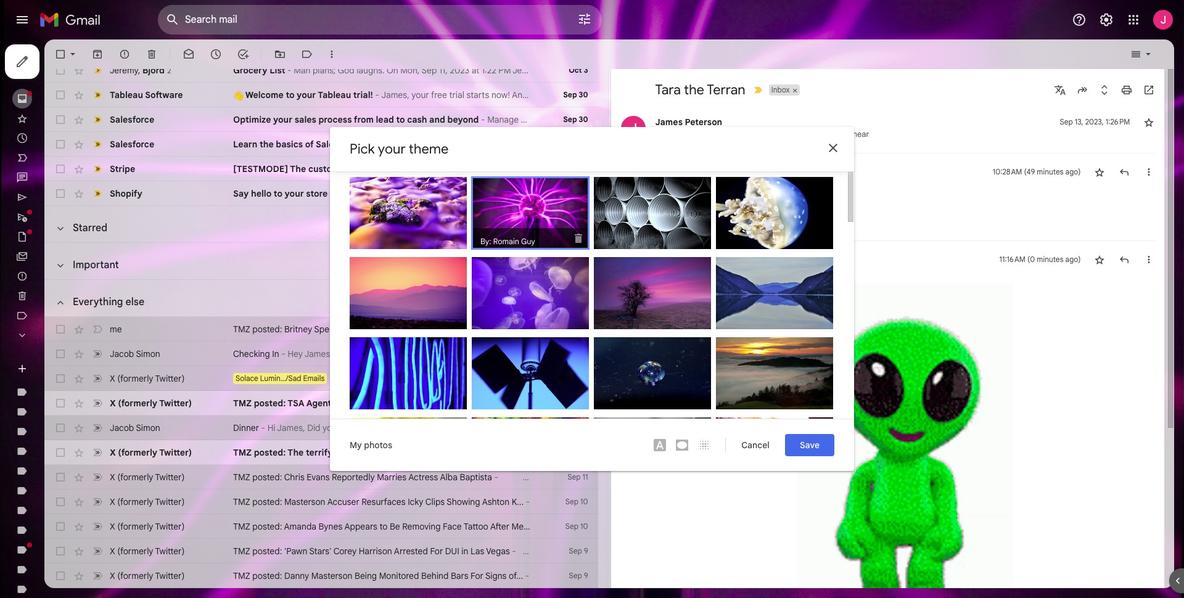 Task type: locate. For each thing, give the bounding box(es) containing it.
your
[[297, 89, 316, 101], [273, 114, 293, 125], [378, 141, 406, 157], [285, 188, 304, 199], [551, 188, 569, 199]]

on left video.
[[444, 447, 454, 458]]

1 vertical spatial 28
[[580, 189, 588, 198]]

you inside everything else tab panel
[[323, 423, 337, 434]]

the inside 'row'
[[260, 139, 274, 150]]

clips
[[426, 497, 445, 508]]

1 vertical spatial the
[[260, 139, 274, 150]]

tmz for tmz posted: 'pawn stars' corey harrison arrested for dui in las vegas -
[[233, 546, 250, 557]]

important according to google magic., sent only to me switch
[[91, 89, 104, 101], [91, 114, 104, 126], [91, 138, 104, 151], [91, 163, 104, 175], [91, 188, 104, 200]]

5 x (formerly twitter) from the top
[[110, 497, 185, 508]]

2 right bjord
[[167, 66, 171, 75]]

twitter) for not important, sent only to me switch for 17th 'row' from the top
[[155, 571, 185, 582]]

everything inside 'row'
[[415, 373, 457, 384]]

0 horizontal spatial everything
[[73, 296, 123, 309]]

minutes right (0
[[1037, 255, 1064, 264]]

selected
[[373, 164, 409, 175]]

1 vertical spatial the
[[288, 447, 304, 458]]

3
[[584, 65, 588, 75]]

2 jacob simon from the top
[[110, 423, 160, 434]]

19 ﻿͏ from the left
[[694, 188, 694, 199]]

2 ago) from the top
[[1066, 255, 1081, 264]]

1 sep 28 from the top
[[564, 164, 588, 173]]

not important, sent only to me switch for sixth 'row' from the bottom of the the tara the terran main content
[[91, 447, 104, 459]]

1 vertical spatial 30
[[579, 115, 588, 124]]

me down tara schultz
[[664, 180, 675, 189]]

2 tableau from the left
[[318, 89, 351, 101]]

0 horizontal spatial mike
[[614, 328, 631, 338]]

1 vertical spatial sep 9
[[569, 571, 588, 581]]

lead
[[376, 114, 394, 125]]

1 salesforce from the top
[[110, 114, 154, 125]]

1 horizontal spatial mike
[[737, 408, 753, 418]]

2
[[167, 66, 171, 75], [584, 349, 588, 359], [584, 374, 588, 383]]

9 not important, sent only to me switch from the top
[[91, 545, 104, 558]]

you down pick
[[355, 164, 370, 175]]

by: animals option
[[472, 257, 589, 339]]

3 ﻿͏ from the left
[[659, 188, 659, 199]]

1 vertical spatial oct
[[570, 349, 583, 359]]

4 ﻿͏ from the left
[[661, 188, 661, 199]]

0 vertical spatial jacob simon
[[110, 349, 160, 360]]

- right af...
[[529, 324, 533, 335]]

of inside everything else tab panel
[[547, 298, 554, 307]]

tmz posted: the terrifying moment was captured on video. link
[[233, 447, 530, 459]]

romain right the peterson
[[737, 247, 763, 257]]

8 not important, sent only to me switch from the top
[[91, 521, 104, 533]]

0 horizontal spatial the
[[260, 139, 274, 150]]

your left journey
[[551, 188, 569, 199]]

weird!
[[656, 197, 681, 206]]

0 vertical spatial 28
[[580, 164, 588, 173]]

1 vertical spatial sep 28
[[564, 189, 588, 198]]

1 vertical spatial for
[[471, 571, 484, 582]]

1 vertical spatial sep 30
[[564, 115, 588, 124]]

ago) for james peterson
[[1066, 255, 1081, 264]]

oct for grocery list -
[[569, 65, 582, 75]]

oct down 11:12 am on the left bottom of page
[[570, 349, 583, 359]]

schultz
[[676, 167, 708, 178]]

software
[[145, 89, 183, 101]]

10 not important, sent only to me switch from the top
[[91, 570, 104, 582]]

0 vertical spatial the
[[684, 81, 705, 98]]

2 sep 28 from the top
[[564, 189, 588, 198]]

by: mike cleron up cancel button
[[724, 408, 778, 418]]

25
[[537, 298, 545, 307]]

minutes for james peterson
[[1037, 255, 1064, 264]]

sep 11
[[568, 473, 588, 482]]

have
[[411, 164, 432, 175]]

1 sep 9 from the top
[[569, 547, 588, 556]]

5 important according to google magic., sent only to me switch from the top
[[91, 188, 104, 200]]

1 vertical spatial masterson
[[312, 571, 353, 582]]

tara left terran
[[656, 81, 681, 98]]

by: mike cleron right 11:12 am on the left bottom of page
[[602, 328, 656, 338]]

1 vertical spatial you
[[323, 423, 337, 434]]

2 28 from the top
[[580, 189, 588, 198]]

(formerly for not important, sent only to me switch for second 'row' from the bottom of the the tara the terran main content
[[117, 546, 153, 557]]

for left dui
[[430, 546, 443, 557]]

tara the terran
[[656, 81, 746, 98]]

not important, sent only to me switch for 15th 'row' from the top of the the tara the terran main content
[[91, 521, 104, 533]]

1 vertical spatial me
[[110, 324, 122, 335]]

everything up stealing
[[415, 373, 457, 384]]

1 vertical spatial jacob
[[110, 423, 134, 434]]

solace lumin…/sad emails
[[236, 374, 325, 383]]

5 not important, sent only to me switch from the top
[[91, 447, 104, 459]]

by: greg bullock
[[602, 247, 659, 257], [724, 328, 781, 338], [357, 408, 415, 418], [479, 408, 537, 418], [602, 408, 659, 418]]

did
[[438, 324, 452, 335], [307, 423, 321, 434]]

minutes for tara schultz
[[1037, 167, 1064, 176]]

to right hello
[[274, 188, 283, 199]]

36 ﻿͏ from the left
[[732, 188, 732, 199]]

salesforce for optimize your sales process from lead to cash and beyond
[[110, 114, 154, 125]]

cloud
[[341, 139, 365, 150]]

tmz for tmz posted: the terrifying moment was captured on video.
[[233, 447, 252, 458]]

0 vertical spatial sep 9
[[569, 547, 588, 556]]

been
[[434, 164, 455, 175]]

- right cloud
[[367, 139, 371, 150]]

1 horizontal spatial everything
[[415, 373, 457, 384]]

2 not important, sent only to me switch from the top
[[91, 373, 104, 385]]

2 vertical spatial tara
[[664, 267, 679, 276]]

solace
[[236, 374, 258, 383]]

pick your theme heading
[[350, 141, 449, 157]]

- left hi
[[261, 423, 265, 434]]

sep 28 up journey
[[564, 164, 588, 173]]

(formerly for not important, sent only to me switch related to 9th 'row' from the bottom
[[117, 373, 153, 384]]

1 vertical spatial sep 10
[[566, 522, 588, 531]]

6 x (formerly twitter) from the top
[[110, 521, 185, 533]]

of inside 'row'
[[305, 139, 314, 150]]

- right vegas
[[512, 546, 516, 557]]

list inside the tara the terran main content
[[611, 104, 1155, 599]]

oct 2 down 11:12 am on the left bottom of page
[[570, 349, 588, 359]]

1 vertical spatial tara
[[656, 167, 674, 178]]

1 9 from the top
[[584, 547, 588, 556]]

3 important according to google magic., sent only to me switch from the top
[[91, 138, 104, 151]]

1 30 from the top
[[579, 90, 588, 99]]

mike
[[614, 328, 631, 338], [737, 408, 753, 418]]

stars'
[[309, 546, 332, 557]]

0 vertical spatial of
[[305, 139, 314, 150]]

minutes right (49
[[1037, 167, 1064, 176]]

row containing me
[[44, 317, 598, 342]]

of right 25
[[547, 298, 554, 307]]

posted: inside 'link'
[[253, 521, 282, 533]]

tattoo
[[464, 521, 489, 533]]

- right k...
[[526, 497, 530, 508]]

13 ﻿͏ from the left
[[681, 188, 681, 199]]

8 row from the top
[[44, 342, 598, 367]]

behind
[[421, 571, 449, 582]]

3 x (formerly twitter) from the top
[[110, 447, 192, 458]]

0 horizontal spatial tableau
[[110, 89, 143, 101]]

2 down 11:12 am on the left bottom of page
[[584, 349, 588, 359]]

romain down say hello to your store - your free trial starts today. congratulations on starting your journey with shopify. ﻿͏ ﻿͏ ﻿͏ ﻿͏ ﻿͏ ﻿͏ ﻿͏ ﻿͏ ﻿͏ ﻿͏ ﻿͏ ﻿͏ ﻿͏ ﻿͏ ﻿͏ ﻿͏ ﻿͏ ﻿͏ ﻿͏ ﻿͏ ﻿͏ ﻿͏ ﻿͏ ﻿͏ ﻿͏ ﻿͏ ﻿͏ ﻿͏ ﻿͏ ﻿͏ ﻿͏ ﻿͏ ﻿͏ ﻿͏ ﻿͏ ﻿͏ ﻿͏ ﻿͏ ﻿͏
[[494, 237, 520, 247]]

posted: for danny
[[253, 571, 282, 582]]

1 minutes from the top
[[1037, 167, 1064, 176]]

0 vertical spatial mike
[[614, 328, 631, 338]]

2 vertical spatial 2
[[584, 374, 588, 383]]

oct
[[569, 65, 582, 75], [570, 349, 583, 359], [570, 374, 583, 383]]

tableau down jeremy
[[110, 89, 143, 101]]

not important, sent only to me switch
[[91, 348, 104, 360], [91, 373, 104, 385], [91, 397, 104, 410], [91, 422, 104, 434], [91, 447, 104, 459], [91, 471, 104, 484], [91, 496, 104, 508], [91, 521, 104, 533], [91, 545, 104, 558], [91, 570, 104, 582]]

ago)
[[1066, 167, 1081, 176], [1066, 255, 1081, 264]]

28 up journey
[[580, 164, 588, 173]]

0 vertical spatial cleron
[[633, 328, 656, 338]]

2 sep 30 from the top
[[564, 115, 588, 124]]

masterson down stars'
[[312, 571, 353, 582]]

1 vertical spatial jacob simon
[[110, 423, 160, 434]]

journey
[[571, 188, 600, 199]]

0 vertical spatial oct 2
[[570, 349, 588, 359]]

0 vertical spatial sep 30
[[564, 90, 588, 99]]

0 vertical spatial salesforce
[[110, 114, 154, 125]]

9
[[584, 547, 588, 556], [584, 571, 588, 581]]

salesforce for learn the basics of sales cloud
[[110, 139, 154, 150]]

masterson
[[284, 497, 325, 508], [312, 571, 353, 582]]

tara
[[656, 81, 681, 98], [656, 167, 674, 178], [664, 267, 679, 276]]

salesforce up stripe in the top left of the page
[[110, 139, 154, 150]]

to
[[286, 89, 295, 101], [396, 114, 405, 125], [656, 180, 662, 189], [274, 188, 283, 199], [656, 267, 662, 276], [360, 423, 368, 434], [380, 521, 388, 533]]

30 ﻿͏ from the left
[[719, 188, 719, 199]]

0 vertical spatial oct
[[569, 65, 582, 75]]

6 row from the top
[[44, 181, 739, 206]]

mike right 11:12 am on the left bottom of page
[[614, 328, 631, 338]]

0 vertical spatial everything
[[73, 296, 123, 309]]

tmz posted: tsa agents caught on camera stealing money from bags at ...
[[233, 398, 550, 409]]

1 jacob simon from the top
[[110, 349, 160, 360]]

23 ﻿͏ from the left
[[703, 188, 703, 199]]

twitter) for not important, sent only to me switch corresponding to 14th 'row' from the top of the the tara the terran main content
[[155, 497, 185, 508]]

jacob for checking in -
[[110, 349, 134, 360]]

4 not important, sent only to me switch from the top
[[91, 422, 104, 434]]

0 vertical spatial tara
[[656, 81, 681, 98]]

- up from
[[496, 373, 504, 384]]

store
[[306, 188, 328, 199]]

7 x from the top
[[110, 546, 115, 557]]

0 vertical spatial 2
[[167, 66, 171, 75]]

0 vertical spatial 10
[[581, 497, 588, 507]]

photos
[[364, 440, 392, 451]]

your left "sales"
[[273, 114, 293, 125]]

oct up sep 15 at the left of the page
[[570, 374, 583, 383]]

(formerly for 13th 'row''s not important, sent only to me switch
[[117, 472, 153, 483]]

row
[[44, 58, 598, 83], [44, 83, 598, 107], [44, 107, 598, 132], [44, 132, 598, 157], [44, 157, 598, 181], [44, 181, 739, 206], [44, 317, 598, 342], [44, 342, 598, 367], [44, 367, 598, 391], [44, 391, 598, 416], [44, 416, 598, 441], [44, 441, 598, 465], [44, 465, 598, 490], [44, 490, 598, 515], [44, 515, 598, 539], [44, 539, 598, 564], [44, 564, 598, 589]]

2 30 from the top
[[579, 115, 588, 124]]

0 vertical spatial me
[[664, 180, 675, 189]]

sep for say hello to your store - your free trial starts today. congratulations on starting your journey with shopify. ﻿͏ ﻿͏ ﻿͏ ﻿͏ ﻿͏ ﻿͏ ﻿͏ ﻿͏ ﻿͏ ﻿͏ ﻿͏ ﻿͏ ﻿͏ ﻿͏ ﻿͏ ﻿͏ ﻿͏ ﻿͏ ﻿͏ ﻿͏ ﻿͏ ﻿͏ ﻿͏ ﻿͏ ﻿͏ ﻿͏ ﻿͏ ﻿͏ ﻿͏ ﻿͏ ﻿͏ ﻿͏ ﻿͏ ﻿͏ ﻿͏ ﻿͏ ﻿͏ ﻿͏ ﻿͏
[[564, 189, 578, 198]]

me inside everything else tab panel
[[110, 324, 122, 335]]

0 vertical spatial did
[[438, 324, 452, 335]]

0 horizontal spatial by: mike cleron option
[[594, 257, 711, 339]]

8 ﻿͏ from the left
[[670, 188, 670, 199]]

12 ﻿͏ from the left
[[679, 188, 679, 199]]

show more messages. image
[[569, 222, 571, 234]]

7 not important, sent only to me switch from the top
[[91, 496, 104, 508]]

posted: for britney
[[253, 324, 282, 335]]

1 ﻿͏ from the left
[[655, 188, 655, 199]]

0 vertical spatial jacob
[[110, 349, 134, 360]]

1 vertical spatial 9
[[584, 571, 588, 581]]

28
[[580, 164, 588, 173], [580, 189, 588, 198]]

sep 28 left the with
[[564, 189, 588, 198]]

1 horizontal spatial tableau
[[318, 89, 351, 101]]

did right james,
[[307, 423, 321, 434]]

1 oct 2 from the top
[[570, 349, 588, 359]]

1 vertical spatial mike
[[737, 408, 753, 418]]

monitored
[[379, 571, 419, 582]]

10 ﻿͏ from the left
[[674, 188, 674, 199]]

else
[[126, 296, 145, 309]]

1 vertical spatial everything
[[415, 373, 457, 384]]

1 horizontal spatial the
[[684, 81, 705, 98]]

- up lead
[[373, 89, 382, 101]]

0 horizontal spatial of
[[305, 139, 314, 150]]

everything for everything we know:
[[415, 373, 457, 384]]

oct 2 for tmz posted: #rip
[[570, 374, 588, 383]]

by: romain guy
[[481, 237, 535, 247], [357, 247, 412, 257], [724, 247, 779, 257], [357, 328, 412, 338]]

x (formerly twitter) for 15th 'row' from the top of the the tara the terran main content
[[110, 521, 185, 533]]

2 sep 9 from the top
[[569, 571, 588, 581]]

4 x from the top
[[110, 472, 115, 483]]

Not starred checkbox
[[1094, 166, 1106, 178]]

by: romain guy right the peterson
[[724, 247, 779, 257]]

2 10 from the top
[[581, 522, 588, 531]]

sep 15
[[565, 399, 588, 408]]

(49
[[1025, 167, 1036, 176]]

advanced search options image
[[573, 7, 597, 31]]

minutes
[[1037, 167, 1064, 176], [1037, 255, 1064, 264]]

2 x (formerly twitter) from the top
[[110, 398, 192, 409]]

important mainly because you often read messages with this label., sent to my address switch
[[91, 64, 104, 77]]

your left "store"
[[285, 188, 304, 199]]

row containing stripe
[[44, 157, 598, 181]]

cash
[[407, 114, 427, 125]]

the
[[684, 81, 705, 98], [260, 139, 274, 150]]

twitter) for sixth 'row' from the bottom of the the tara the terran main content not important, sent only to me switch
[[159, 447, 192, 458]]

0 horizontal spatial you
[[323, 423, 337, 434]]

for right bars
[[471, 571, 484, 582]]

9 for tmz posted: 'pawn stars' corey harrison arrested for dui in las vegas -
[[584, 547, 588, 556]]

0 vertical spatial 30
[[579, 90, 588, 99]]

1 row from the top
[[44, 58, 598, 83]]

cleron
[[633, 328, 656, 338], [755, 408, 778, 418]]

30 for tableau software
[[579, 90, 588, 99]]

row containing shopify
[[44, 181, 739, 206]]

1 horizontal spatial you
[[355, 164, 370, 175]]

jeremy
[[110, 64, 138, 76]]

0 horizontal spatial me
[[110, 324, 122, 335]]

oct 2 for -
[[570, 349, 588, 359]]

2 up "15"
[[584, 374, 588, 383]]

list
[[611, 104, 1155, 599]]

2 important according to google magic., sent only to me switch from the top
[[91, 114, 104, 126]]

(formerly for not important, sent only to me switch corresponding to 14th 'row' from the top of the the tara the terran main content
[[117, 497, 153, 508]]

salesforce down tableau software
[[110, 114, 154, 125]]

on inside tmz posted: the terrifying moment was captured on video. link
[[444, 447, 454, 458]]

sep for [testmode] the customers you selected have been deleted -
[[564, 164, 578, 173]]

1 vertical spatial oct 2
[[570, 374, 588, 383]]

4 important according to google magic., sent only to me switch from the top
[[91, 163, 104, 175]]

in
[[272, 349, 279, 360]]

by: mike cleron option
[[594, 257, 711, 339], [716, 338, 834, 419]]

ago) left not starred checkbox
[[1066, 167, 1081, 176]]

say hello to your store - your free trial starts today. congratulations on starting your journey with shopify. ﻿͏ ﻿͏ ﻿͏ ﻿͏ ﻿͏ ﻿͏ ﻿͏ ﻿͏ ﻿͏ ﻿͏ ﻿͏ ﻿͏ ﻿͏ ﻿͏ ﻿͏ ﻿͏ ﻿͏ ﻿͏ ﻿͏ ﻿͏ ﻿͏ ﻿͏ ﻿͏ ﻿͏ ﻿͏ ﻿͏ ﻿͏ ﻿͏ ﻿͏ ﻿͏ ﻿͏ ﻿͏ ﻿͏ ﻿͏ ﻿͏ ﻿͏ ﻿͏ ﻿͏ ﻿͏
[[233, 188, 739, 199]]

1 vertical spatial minutes
[[1037, 255, 1064, 264]]

at
[[532, 398, 540, 409]]

important according to google magic., sent only to me switch for [testmode] the customers you selected have been deleted
[[91, 163, 104, 175]]

25 ﻿͏ from the left
[[708, 188, 708, 199]]

row containing jeremy
[[44, 58, 598, 83]]

caught
[[338, 398, 369, 409]]

1 horizontal spatial by: mike cleron
[[724, 408, 778, 418]]

1 vertical spatial 10
[[581, 522, 588, 531]]

checking
[[233, 349, 270, 360]]

tmz for tmz posted: #rip
[[331, 373, 348, 384]]

- right the "of..."
[[526, 571, 530, 582]]

icky
[[408, 497, 424, 508]]

0 vertical spatial 9
[[584, 547, 588, 556]]

mike up cancel button
[[737, 408, 753, 418]]

7 row from the top
[[44, 317, 598, 342]]

jacob simon for checking in
[[110, 349, 160, 360]]

not important switch
[[91, 323, 104, 336]]

sep for tmz posted: chris evans reportedly marries actress alba baptista -
[[568, 473, 581, 482]]

salesforce
[[110, 114, 154, 125], [110, 139, 154, 150]]

dinner
[[233, 423, 259, 434]]

the up chris
[[288, 447, 304, 458]]

tmz inside 'link'
[[233, 521, 250, 533]]

me right 'not important' switch
[[110, 324, 122, 335]]

the right learn
[[260, 139, 274, 150]]

3 not important, sent only to me switch from the top
[[91, 397, 104, 410]]

harrison
[[359, 546, 392, 557]]

pick your theme alert dialog
[[330, 127, 855, 490]]

2 row from the top
[[44, 83, 598, 107]]

1 vertical spatial simon
[[136, 423, 160, 434]]

animals option
[[594, 418, 711, 490]]

1 vertical spatial ago)
[[1066, 255, 1081, 264]]

0 vertical spatial minutes
[[1037, 167, 1064, 176]]

15
[[581, 399, 588, 408]]

1 x (formerly twitter) from the top
[[110, 373, 185, 384]]

learn the basics of sales cloud -
[[233, 139, 374, 150]]

sep for tmz posted: 'pawn stars' corey harrison arrested for dui in las vegas -
[[569, 547, 582, 556]]

my photos button
[[340, 434, 402, 457]]

to left be
[[380, 521, 388, 533]]

grocery
[[233, 65, 268, 76]]

oct left 3
[[569, 65, 582, 75]]

tmz posted: amanda bynes appears to be removing face tattoo after me...
[[233, 521, 531, 533]]

your up "sales"
[[297, 89, 316, 101]]

(formerly for 15th 'row' from the top of the the tara the terran main content's not important, sent only to me switch
[[117, 521, 153, 533]]

15 row from the top
[[44, 515, 598, 539]]

tara down the james
[[664, 267, 679, 276]]

everything up 'not important' switch
[[73, 296, 123, 309]]

2 inside jeremy , bjord 2
[[167, 66, 171, 75]]

by: greg bullock option
[[594, 177, 711, 259], [716, 257, 834, 339], [350, 338, 467, 419], [472, 338, 589, 419], [594, 338, 711, 419], [350, 418, 467, 490]]

everything inside dropdown button
[[73, 296, 123, 309]]

posted: for tsa
[[254, 398, 286, 409]]

0 horizontal spatial cleron
[[633, 328, 656, 338]]

1 vertical spatial of
[[547, 298, 554, 307]]

oct 2 up sep 15 at the left of the page
[[570, 374, 588, 383]]

tableau up process
[[318, 89, 351, 101]]

1 vertical spatial salesforce
[[110, 139, 154, 150]]

0 vertical spatial sep 28
[[564, 164, 588, 173]]

removing
[[402, 521, 441, 533]]

did right who
[[438, 324, 452, 335]]

list containing tara schultz
[[611, 104, 1155, 599]]

welcome
[[245, 89, 284, 101]]

(formerly
[[117, 373, 153, 384], [118, 398, 157, 409], [118, 447, 157, 458], [117, 472, 153, 483], [117, 497, 153, 508], [117, 521, 153, 533], [117, 546, 153, 557], [117, 571, 153, 582]]

not important, sent only to me switch for second 'row' from the bottom of the the tara the terran main content
[[91, 545, 104, 558]]

jacob for dinner - hi james, did you want to get dinner?
[[110, 423, 134, 434]]

not important, sent only to me switch for eighth 'row' from the bottom
[[91, 397, 104, 410]]

35 ﻿͏ from the left
[[730, 188, 730, 199]]

0 vertical spatial ago)
[[1066, 167, 1081, 176]]

the down 'learn the basics of sales cloud -'
[[290, 164, 306, 175]]

32 ﻿͏ from the left
[[723, 188, 723, 199]]

[testmode]
[[233, 164, 288, 175]]

simon
[[136, 349, 160, 360], [136, 423, 160, 434]]

twitter)
[[155, 373, 185, 384], [159, 398, 192, 409], [159, 447, 192, 458], [155, 472, 185, 483], [155, 497, 185, 508], [155, 521, 185, 533], [155, 546, 185, 557], [155, 571, 185, 582]]

tara up to me
[[656, 167, 674, 178]]

0 vertical spatial sep 10
[[566, 497, 588, 507]]

1 28 from the top
[[580, 164, 588, 173]]

28 left the with
[[580, 189, 588, 198]]

0 horizontal spatial did
[[307, 423, 321, 434]]

1 vertical spatial 2
[[584, 349, 588, 359]]

1 simon from the top
[[136, 349, 160, 360]]

to left get
[[360, 423, 368, 434]]

1 horizontal spatial of
[[547, 298, 554, 307]]

romain down trial
[[370, 247, 396, 257]]

by: romain guy option
[[350, 177, 467, 259], [472, 177, 589, 249], [716, 177, 834, 259], [350, 257, 467, 339], [472, 418, 589, 490], [716, 418, 834, 490]]

know:
[[473, 373, 496, 384]]

1 vertical spatial cleron
[[755, 408, 778, 418]]

2 salesforce from the top
[[110, 139, 154, 150]]

9 row from the top
[[44, 367, 598, 391]]

to right welcome
[[286, 89, 295, 101]]

10:28 am
[[993, 167, 1023, 176]]

on right caught
[[371, 398, 382, 409]]

1 sep 10 from the top
[[566, 497, 588, 507]]

👋 image
[[233, 91, 244, 101]]

0 horizontal spatial for
[[430, 546, 443, 557]]

the for basics
[[260, 139, 274, 150]]

of left sales
[[305, 139, 314, 150]]

oct 3
[[569, 65, 588, 75]]

2 vertical spatial oct
[[570, 374, 583, 383]]

bags
[[509, 398, 529, 409]]

sep 30
[[564, 90, 588, 99], [564, 115, 588, 124]]

of
[[305, 139, 314, 150], [547, 298, 554, 307]]

sep 9 for tmz posted: 'pawn stars' corey harrison arrested for dui in las vegas -
[[569, 547, 588, 556]]

0 horizontal spatial by: mike cleron
[[602, 328, 656, 338]]

29 ﻿͏ from the left
[[716, 188, 716, 199]]

want
[[339, 423, 358, 434]]

the left terran
[[684, 81, 705, 98]]

report spam image
[[118, 48, 131, 60]]

0 vertical spatial masterson
[[284, 497, 325, 508]]

ago) left not starred option
[[1066, 255, 1081, 264]]

2 oct 2 from the top
[[570, 374, 588, 383]]

sep for dinner - hi james, did you want to get dinner?
[[567, 423, 580, 433]]

sep 30 for tableau software
[[564, 90, 588, 99]]

1 horizontal spatial cleron
[[755, 408, 778, 418]]

sep 30 for salesforce
[[564, 115, 588, 124]]

you left the want
[[323, 423, 337, 434]]

7 x (formerly twitter) from the top
[[110, 546, 185, 557]]

by: romain guy down say hello to your store - your free trial starts today. congratulations on starting your journey with shopify. ﻿͏ ﻿͏ ﻿͏ ﻿͏ ﻿͏ ﻿͏ ﻿͏ ﻿͏ ﻿͏ ﻿͏ ﻿͏ ﻿͏ ﻿͏ ﻿͏ ﻿͏ ﻿͏ ﻿͏ ﻿͏ ﻿͏ ﻿͏ ﻿͏ ﻿͏ ﻿͏ ﻿͏ ﻿͏ ﻿͏ ﻿͏ ﻿͏ ﻿͏ ﻿͏ ﻿͏ ﻿͏ ﻿͏ ﻿͏ ﻿͏ ﻿͏ ﻿͏ ﻿͏ ﻿͏
[[481, 237, 535, 247]]

sep 28
[[564, 164, 588, 173], [564, 189, 588, 198]]

6 not important, sent only to me switch from the top
[[91, 471, 104, 484]]

navigation
[[0, 39, 148, 599]]

masterson up amanda
[[284, 497, 325, 508]]

21 ﻿͏ from the left
[[699, 188, 699, 199]]

0 vertical spatial simon
[[136, 349, 160, 360]]

baptista
[[460, 472, 492, 483]]

tara schultz
[[656, 167, 708, 178]]

alba
[[440, 472, 458, 483]]

–
[[532, 298, 537, 307]]

your up selected
[[378, 141, 406, 157]]

posted: for 'pawn
[[253, 546, 282, 557]]

2 jacob from the top
[[110, 423, 134, 434]]

None search field
[[158, 5, 602, 35]]

posted:
[[253, 324, 282, 335], [350, 373, 380, 384], [254, 398, 286, 409], [254, 447, 286, 458], [253, 472, 282, 483], [253, 497, 282, 508], [253, 521, 282, 533], [253, 546, 282, 557], [253, 571, 282, 582]]



Task type: vqa. For each thing, say whether or not it's contained in the screenshot.
TMZ for TMZ posted: Chris Evans Reportedly Marries Actress Alba Baptista -
yes



Task type: describe. For each thing, give the bounding box(es) containing it.
james
[[656, 254, 683, 265]]

11:16 am (0 minutes ago)
[[1000, 255, 1081, 264]]

delete image
[[146, 48, 158, 60]]

spears
[[314, 324, 342, 335]]

12
[[582, 423, 588, 433]]

free
[[356, 188, 372, 199]]

💔 image
[[403, 374, 413, 385]]

inbox button
[[769, 85, 791, 96]]

x (formerly twitter) for eighth 'row' from the bottom
[[110, 398, 192, 409]]

optimize
[[233, 114, 271, 125]]

tmz for tmz posted: masterson accuser resurfaces icky clips showing ashton k... -
[[233, 497, 250, 508]]

tara for tara schultz
[[656, 167, 674, 178]]

pick your theme
[[350, 141, 449, 157]]

to down the james
[[656, 267, 662, 276]]

3 row from the top
[[44, 107, 598, 132]]

x (formerly twitter) for sixth 'row' from the bottom of the the tara the terran main content
[[110, 447, 192, 458]]

twitter) for not important, sent only to me switch for second 'row' from the bottom of the the tara the terran main content
[[155, 546, 185, 557]]

to up weird!
[[656, 180, 662, 189]]

2 for tmz posted: #rip
[[584, 374, 588, 383]]

30 for salesforce
[[579, 115, 588, 124]]

on left starting
[[507, 188, 516, 199]]

trial
[[374, 188, 389, 199]]

tara for tara the terran
[[656, 81, 681, 98]]

today.
[[416, 188, 440, 199]]

the for terran
[[684, 81, 705, 98]]

twitter) for eighth 'row' from the bottom's not important, sent only to me switch
[[159, 398, 192, 409]]

process
[[319, 114, 352, 125]]

camera
[[384, 398, 416, 409]]

34 ﻿͏ from the left
[[727, 188, 728, 199]]

terrifying
[[306, 447, 346, 458]]

sep for tmz posted: danny masterson being monitored behind bars for signs of... -
[[569, 571, 582, 581]]

39 ﻿͏ from the left
[[739, 188, 739, 199]]

1 horizontal spatial for
[[471, 571, 484, 582]]

2 ﻿͏ from the left
[[657, 188, 657, 199]]

everything else tab panel
[[44, 280, 598, 599]]

22 ﻿͏ from the left
[[701, 188, 701, 199]]

romain left "cops"
[[370, 328, 396, 338]]

1 horizontal spatial did
[[438, 324, 452, 335]]

tmz posted: masterson accuser resurfaces icky clips showing ashton k... -
[[233, 497, 532, 508]]

customers
[[308, 164, 353, 175]]

posted: for #rip
[[350, 373, 380, 384]]

of...
[[509, 571, 523, 582]]

2 for -
[[584, 349, 588, 359]]

27 ﻿͏ from the left
[[712, 188, 712, 199]]

not important, sent only to me switch for 13th 'row'
[[91, 471, 104, 484]]

by: romain guy left who
[[357, 328, 412, 338]]

welcome to your tableau trial!
[[244, 89, 373, 101]]

not important, sent only to me switch for 14th 'row' from the top of the the tara the terran main content
[[91, 496, 104, 508]]

Not starred checkbox
[[1094, 253, 1106, 266]]

1 x from the top
[[110, 373, 115, 384]]

everything for everything else
[[73, 296, 123, 309]]

beyond
[[448, 114, 479, 125]]

- right in
[[282, 349, 286, 360]]

cancel
[[742, 440, 770, 451]]

10:28 am (49 minutes ago) cell
[[993, 166, 1081, 178]]

of for 336
[[547, 298, 554, 307]]

x (formerly twitter) for 13th 'row'
[[110, 472, 185, 483]]

1
[[530, 298, 532, 307]]

6 ﻿͏ from the left
[[666, 188, 666, 199]]

33 ﻿͏ from the left
[[725, 188, 725, 199]]

hello
[[251, 188, 272, 199]]

lumin…/sad
[[260, 374, 301, 383]]

38 ﻿͏ from the left
[[736, 188, 736, 199]]

launches
[[344, 324, 382, 335]]

14 ﻿͏ from the left
[[683, 188, 683, 199]]

my
[[350, 440, 362, 451]]

11
[[583, 473, 588, 482]]

check
[[485, 324, 510, 335]]

important according to google magic., sent only to me switch for say hello to your store
[[91, 188, 104, 200]]

7 ﻿͏ from the left
[[668, 188, 668, 199]]

sep for tmz posted: masterson accuser resurfaces icky clips showing ashton k... -
[[566, 497, 579, 507]]

x (formerly twitter) for second 'row' from the bottom of the the tara the terran main content
[[110, 546, 185, 557]]

1 tableau from the left
[[110, 89, 143, 101]]

28 ﻿͏ from the left
[[714, 188, 714, 199]]

emails
[[303, 374, 325, 383]]

vegas
[[486, 546, 510, 557]]

9 for tmz posted: danny masterson being monitored behind bars for signs of... -
[[584, 571, 588, 581]]

- right list
[[288, 65, 292, 76]]

save button
[[785, 434, 835, 457]]

jacob simon for dinner
[[110, 423, 160, 434]]

(0
[[1028, 255, 1036, 264]]

11:16 am (0 minutes ago) cell
[[1000, 253, 1081, 266]]

save
[[800, 440, 820, 451]]

11:16 am
[[1000, 255, 1026, 264]]

37 ﻿͏ from the left
[[734, 188, 734, 199]]

in
[[462, 546, 469, 557]]

tmz for tmz posted: tsa agents caught on camera stealing money from bags at ...
[[233, 398, 252, 409]]

to inside 'link'
[[380, 521, 388, 533]]

14 row from the top
[[44, 490, 598, 515]]

1 10 from the top
[[581, 497, 588, 507]]

arrested
[[394, 546, 428, 557]]

add to tasks image
[[237, 48, 249, 60]]

starting
[[519, 188, 549, 199]]

8 x from the top
[[110, 571, 115, 582]]

dinner - hi james, did you want to get dinner?
[[233, 423, 416, 434]]

shopify.
[[621, 188, 652, 199]]

sep for optimize your sales process from lead to cash and beyond -
[[564, 115, 577, 124]]

archive image
[[91, 48, 104, 60]]

sep 28 for say hello to your store - your free trial starts today. congratulations on starting your journey with shopify. ﻿͏ ﻿͏ ﻿͏ ﻿͏ ﻿͏ ﻿͏ ﻿͏ ﻿͏ ﻿͏ ﻿͏ ﻿͏ ﻿͏ ﻿͏ ﻿͏ ﻿͏ ﻿͏ ﻿͏ ﻿͏ ﻿͏ ﻿͏ ﻿͏ ﻿͏ ﻿͏ ﻿͏ ﻿͏ ﻿͏ ﻿͏ ﻿͏ ﻿͏ ﻿͏ ﻿͏ ﻿͏ ﻿͏ ﻿͏ ﻿͏ ﻿͏ ﻿͏ ﻿͏ ﻿͏
[[564, 189, 588, 198]]

row containing tableau software
[[44, 83, 598, 107]]

not important, sent only to me switch for seventh 'row' from the bottom
[[91, 422, 104, 434]]

13 row from the top
[[44, 465, 598, 490]]

6 x from the top
[[110, 521, 115, 533]]

resurfaces
[[362, 497, 406, 508]]

peterson
[[685, 254, 723, 265]]

17 row from the top
[[44, 564, 598, 589]]

simon for checking
[[136, 349, 160, 360]]

on left "cops"
[[384, 324, 394, 335]]

5 ﻿͏ from the left
[[663, 188, 663, 199]]

marries
[[377, 472, 407, 483]]

tmz posted: tsa agents caught on camera stealing money from bags at ... link
[[233, 397, 550, 410]]

important according to google magic., sent only to me switch for learn the basics of sales cloud
[[91, 138, 104, 151]]

my photos
[[350, 440, 392, 451]]

tmz for tmz posted: amanda bynes appears to be removing face tattoo after me...
[[233, 521, 250, 533]]

16 row from the top
[[44, 539, 598, 564]]

0 vertical spatial the
[[290, 164, 306, 175]]

,
[[138, 64, 140, 76]]

by: inside option
[[479, 328, 490, 338]]

posted: for chris
[[253, 472, 282, 483]]

28 for [testmode] the customers you selected have been deleted -
[[580, 164, 588, 173]]

corey
[[334, 546, 357, 557]]

oct for checking in -
[[570, 349, 583, 359]]

16 ﻿͏ from the left
[[688, 188, 688, 199]]

on inside tmz posted: tsa agents caught on camera stealing money from bags at ... link
[[371, 398, 382, 409]]

who
[[418, 324, 436, 335]]

twitter) for 13th 'row''s not important, sent only to me switch
[[155, 472, 185, 483]]

tara the terran main content
[[44, 0, 1175, 599]]

show more messages. image
[[569, 259, 571, 271]]

everything else
[[73, 296, 145, 309]]

tmz posted: 'pawn stars' corey harrison arrested for dui in las vegas -
[[233, 546, 519, 557]]

1 vertical spatial did
[[307, 423, 321, 434]]

search mail image
[[162, 9, 184, 31]]

x (formerly twitter) for 14th 'row' from the top of the the tara the terran main content
[[110, 497, 185, 508]]

tmz for tmz posted: chris evans reportedly marries actress alba baptista -
[[233, 472, 250, 483]]

to right lead
[[396, 114, 405, 125]]

- left your
[[330, 188, 334, 199]]

not important, sent only to me switch for 9th 'row' from the bottom
[[91, 373, 104, 385]]

x (formerly twitter) for 9th 'row' from the bottom
[[110, 373, 185, 384]]

bars
[[451, 571, 469, 582]]

24 ﻿͏ from the left
[[705, 188, 705, 199]]

be
[[390, 521, 400, 533]]

list
[[270, 65, 285, 76]]

hi
[[268, 423, 276, 434]]

(formerly for eighth 'row' from the bottom's not important, sent only to me switch
[[118, 398, 157, 409]]

bjord
[[142, 64, 165, 76]]

tmz posted: britney spears launches on cops who did welfare check af... -
[[233, 324, 535, 335]]

moment
[[348, 447, 382, 458]]

9 ﻿͏ from the left
[[672, 188, 672, 199]]

image.png image
[[798, 283, 1013, 599]]

x (formerly twitter) for 17th 'row' from the top
[[110, 571, 185, 582]]

animals
[[492, 328, 520, 338]]

mark as read image
[[183, 48, 195, 60]]

appears
[[345, 521, 378, 533]]

sep 9 for tmz posted: danny masterson being monitored behind bars for signs of... -
[[569, 571, 588, 581]]

simon for dinner
[[136, 423, 160, 434]]

5 x from the top
[[110, 497, 115, 508]]

ago) for tara schultz
[[1066, 167, 1081, 176]]

2 x from the top
[[110, 398, 116, 409]]

posted: for the
[[254, 447, 286, 458]]

10 row from the top
[[44, 391, 598, 416]]

optimize your sales process from lead to cash and beyond -
[[233, 114, 488, 125]]

20 ﻿͏ from the left
[[697, 188, 697, 199]]

28 for say hello to your store - your free trial starts today. congratulations on starting your journey with shopify. ﻿͏ ﻿͏ ﻿͏ ﻿͏ ﻿͏ ﻿͏ ﻿͏ ﻿͏ ﻿͏ ﻿͏ ﻿͏ ﻿͏ ﻿͏ ﻿͏ ﻿͏ ﻿͏ ﻿͏ ﻿͏ ﻿͏ ﻿͏ ﻿͏ ﻿͏ ﻿͏ ﻿͏ ﻿͏ ﻿͏ ﻿͏ ﻿͏ ﻿͏ ﻿͏ ﻿͏ ﻿͏ ﻿͏ ﻿͏ ﻿͏ ﻿͏ ﻿͏ ﻿͏ ﻿͏
[[580, 189, 588, 198]]

signs
[[486, 571, 507, 582]]

11 ﻿͏ from the left
[[677, 188, 677, 199]]

cancel button
[[731, 434, 781, 457]]

we
[[459, 373, 471, 384]]

3 x from the top
[[110, 447, 116, 458]]

theme
[[409, 141, 449, 157]]

say
[[233, 188, 249, 199]]

11:12 am
[[562, 325, 588, 334]]

2 sep 10 from the top
[[566, 522, 588, 531]]

snooze image
[[210, 48, 222, 60]]

important according to google magic., sent only to me switch for optimize your sales process from lead to cash and beyond
[[91, 114, 104, 126]]

showing
[[447, 497, 480, 508]]

twitter) for not important, sent only to me switch related to 9th 'row' from the bottom
[[155, 373, 185, 384]]

not important, sent only to me switch for 17th 'row' from the top
[[91, 570, 104, 582]]

basics
[[276, 139, 303, 150]]

(formerly for sixth 'row' from the bottom of the the tara the terran main content not important, sent only to me switch
[[118, 447, 157, 458]]

of for sales
[[305, 139, 314, 150]]

0 vertical spatial by: mike cleron
[[602, 328, 656, 338]]

toggle split pane mode image
[[1130, 48, 1143, 60]]

18 ﻿͏ from the left
[[692, 188, 692, 199]]

1 vertical spatial by: mike cleron
[[724, 408, 778, 418]]

26 ﻿͏ from the left
[[710, 188, 710, 199]]

17 ﻿͏ from the left
[[690, 188, 690, 199]]

not important, sent only to me switch for 10th 'row' from the bottom of the the tara the terran main content
[[91, 348, 104, 360]]

twitter) for 15th 'row' from the top of the the tara the terran main content's not important, sent only to me switch
[[155, 521, 185, 533]]

1 – 25 of 336
[[530, 298, 568, 307]]

- right baptista
[[495, 472, 499, 483]]

1 important according to google magic., sent only to me switch from the top
[[91, 89, 104, 101]]

your inside pick your theme alert dialog
[[378, 141, 406, 157]]

sep 12
[[567, 423, 588, 433]]

starts
[[391, 188, 414, 199]]

from
[[354, 114, 374, 125]]

settings image
[[1100, 12, 1114, 27]]

0 vertical spatial for
[[430, 546, 443, 557]]

(formerly for not important, sent only to me switch for 17th 'row' from the top
[[117, 571, 153, 582]]

1 horizontal spatial by: mike cleron option
[[716, 338, 834, 419]]

after
[[491, 521, 510, 533]]

tmz for tmz posted: britney spears launches on cops who did welfare check af... -
[[233, 324, 250, 335]]

evans
[[307, 472, 330, 483]]

trial!
[[353, 89, 373, 101]]

by: romain guy down trial
[[357, 247, 412, 257]]

tmz posted: the terrifying moment was captured on video.
[[233, 447, 483, 458]]

11 row from the top
[[44, 416, 598, 441]]

sep 28 for [testmode] the customers you selected have been deleted -
[[564, 164, 588, 173]]

[testmode] the customers you selected have been deleted -
[[233, 164, 497, 175]]

336
[[556, 298, 568, 307]]

with
[[602, 188, 619, 199]]

tsa
[[288, 398, 305, 409]]

- right deleted
[[491, 164, 495, 175]]

tmz for tmz posted: danny masterson being monitored behind bars for signs of... -
[[233, 571, 250, 582]]

1 horizontal spatial me
[[664, 180, 675, 189]]

get
[[370, 423, 383, 434]]

checking in -
[[233, 349, 288, 360]]

31 ﻿͏ from the left
[[721, 188, 721, 199]]

posted: for amanda
[[253, 521, 282, 533]]

0 vertical spatial you
[[355, 164, 370, 175]]

the inside everything else tab panel
[[288, 447, 304, 458]]

important mainly because it was sent directly to you. switch
[[752, 84, 764, 96]]

15 ﻿͏ from the left
[[685, 188, 685, 199]]

12 row from the top
[[44, 441, 598, 465]]

- right beyond
[[481, 114, 485, 125]]

dinner?
[[386, 423, 416, 434]]

posted: for masterson
[[253, 497, 282, 508]]

4 row from the top
[[44, 132, 598, 157]]



